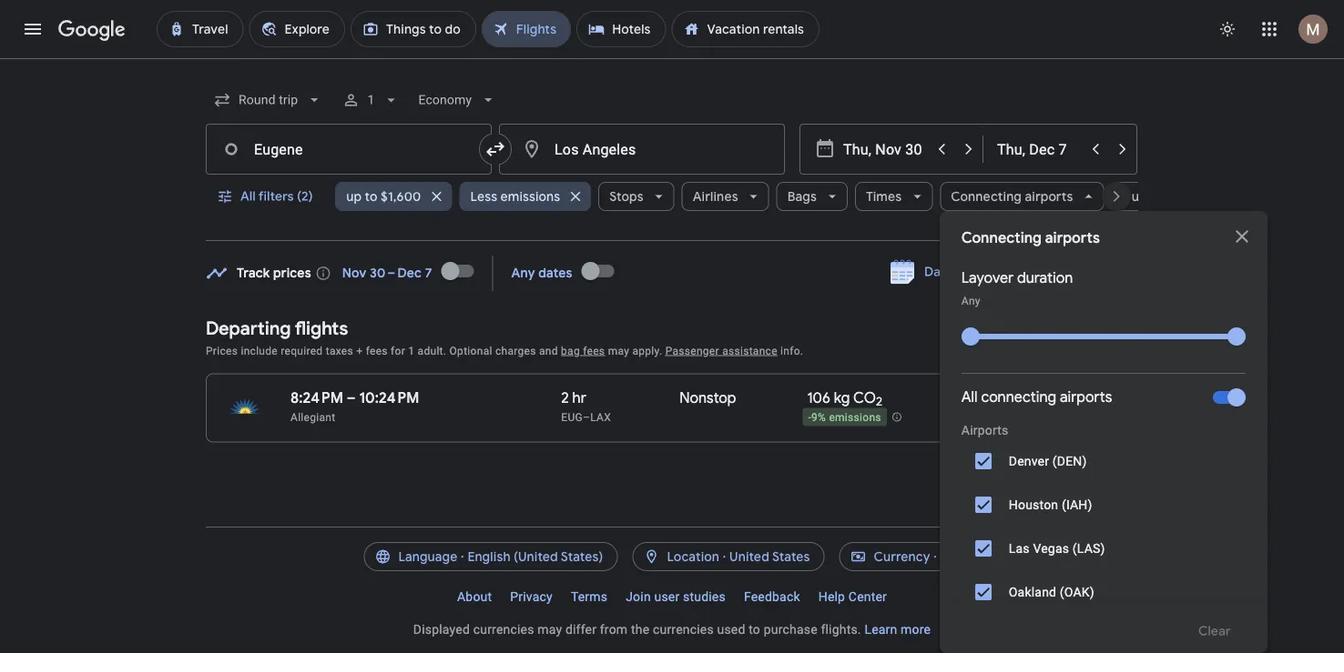 Task type: vqa. For each thing, say whether or not it's contained in the screenshot.
the This price for this flight doesn't include overhead bin access. If you need a carry-on bag, use the Bags filter to update prices. image
yes



Task type: describe. For each thing, give the bounding box(es) containing it.
only button
[[1174, 571, 1246, 615]]

none search field containing connecting airports
[[206, 78, 1268, 654]]

up to $1,600 button
[[335, 175, 452, 219]]

allegiant
[[291, 411, 336, 424]]

layover duration any
[[962, 269, 1073, 308]]

date grid button
[[877, 256, 995, 289]]

more
[[901, 622, 931, 638]]

passenger
[[665, 345, 719, 357]]

help center
[[818, 590, 887, 605]]

swap origin and destination. image
[[485, 138, 506, 160]]

airports
[[962, 423, 1009, 438]]

sort by:
[[1062, 342, 1109, 359]]

this price for this flight doesn't include overhead bin access. if you need a carry-on bag, use the bags filter to update prices. image
[[1018, 387, 1040, 409]]

78 US dollars text field
[[1040, 389, 1065, 408]]

1 inside departing flights main content
[[408, 345, 415, 357]]

Arrival time: 10:24 PM. text field
[[359, 389, 419, 408]]

Departure text field
[[843, 125, 927, 174]]

graph
[[1085, 264, 1120, 281]]

assistance
[[722, 345, 778, 357]]

track
[[237, 265, 270, 282]]

airports inside popup button
[[1025, 189, 1073, 205]]

stops button
[[598, 175, 674, 219]]

track prices
[[237, 265, 311, 282]]

taxes
[[326, 345, 353, 357]]

1 fees from the left
[[366, 345, 388, 357]]

-9% emissions
[[808, 412, 881, 425]]

all filters (2) button
[[206, 175, 328, 219]]

(den)
[[1053, 454, 1087, 469]]

flights.
[[821, 622, 861, 638]]

connecting airports inside popup button
[[951, 189, 1073, 205]]

1 vertical spatial connecting
[[962, 229, 1042, 248]]

2 currencies from the left
[[653, 622, 714, 638]]

purchase
[[764, 622, 818, 638]]

united states
[[730, 549, 810, 566]]

price graph
[[1051, 264, 1120, 281]]

stops
[[609, 189, 643, 205]]

(oak)
[[1060, 585, 1095, 600]]

apply.
[[632, 345, 662, 357]]

departing flights main content
[[206, 250, 1138, 458]]

required
[[281, 345, 323, 357]]

center
[[849, 590, 887, 605]]

may inside departing flights main content
[[608, 345, 629, 357]]

nonstop flight. element
[[680, 389, 736, 410]]

prices
[[273, 265, 311, 282]]

times
[[866, 189, 901, 205]]

houston
[[1009, 498, 1059, 513]]

emissions inside less emissions popup button
[[500, 189, 560, 205]]

connecting airports button
[[940, 175, 1104, 219]]

sort
[[1062, 342, 1088, 359]]

1 vertical spatial may
[[538, 622, 562, 638]]

Departure time: 8:24 PM. text field
[[291, 389, 343, 408]]

bag fees button
[[561, 345, 605, 357]]

denver (den)
[[1009, 454, 1087, 469]]

less emissions button
[[459, 175, 591, 219]]

-
[[808, 412, 811, 425]]

– inside 2 hr eug – lax
[[583, 411, 590, 424]]

english (united states)
[[468, 549, 603, 566]]

(united
[[514, 549, 558, 566]]

Return text field
[[997, 125, 1081, 174]]

user
[[654, 590, 680, 605]]

loading results progress bar
[[0, 58, 1344, 62]]

nov 30 – dec 7
[[342, 265, 432, 282]]

layover
[[962, 269, 1014, 288]]

filters
[[259, 189, 294, 205]]

any inside layover duration any
[[962, 295, 981, 308]]

privacy link
[[501, 583, 562, 612]]

terms
[[571, 590, 608, 605]]

1 horizontal spatial to
[[749, 622, 761, 638]]

all for all filters (2)
[[240, 189, 256, 205]]

help
[[818, 590, 845, 605]]

learn
[[865, 622, 897, 638]]

less
[[470, 189, 497, 205]]

learn more link
[[865, 622, 931, 638]]

join user studies
[[626, 590, 726, 605]]

price graph button
[[1003, 256, 1135, 289]]

states)
[[561, 549, 603, 566]]

charges
[[495, 345, 536, 357]]

price
[[1051, 264, 1082, 281]]

kg
[[834, 389, 850, 408]]

total duration 2 hr. element
[[561, 389, 680, 410]]

106
[[807, 389, 831, 408]]

bags
[[787, 189, 816, 205]]

any inside find the best price region
[[511, 265, 535, 282]]

adult.
[[418, 345, 447, 357]]

to inside popup button
[[364, 189, 377, 205]]

from
[[600, 622, 628, 638]]

houston (iah)
[[1009, 498, 1093, 513]]

all connecting airports
[[962, 388, 1112, 407]]

emissions inside departing flights main content
[[829, 412, 881, 425]]

language
[[398, 549, 458, 566]]

feedback
[[744, 590, 800, 605]]

differ
[[565, 622, 597, 638]]

8:24 pm
[[291, 389, 343, 408]]



Task type: locate. For each thing, give the bounding box(es) containing it.
by:
[[1091, 342, 1109, 359]]

all up airports
[[962, 388, 978, 407]]

bags button
[[776, 175, 847, 219]]

emissions right less at the left of the page
[[500, 189, 560, 205]]

0 vertical spatial connecting
[[951, 189, 1021, 205]]

8:24 pm – 10:24 pm allegiant
[[291, 389, 419, 424]]

(iah)
[[1062, 498, 1093, 513]]

0 horizontal spatial fees
[[366, 345, 388, 357]]

$1,600
[[380, 189, 421, 205]]

about link
[[448, 583, 501, 612]]

displayed currencies may differ from the currencies used to purchase flights. learn more
[[413, 622, 931, 638]]

terms link
[[562, 583, 617, 612]]

airports down return "text field"
[[1025, 189, 1073, 205]]

1 horizontal spatial emissions
[[829, 412, 881, 425]]

the
[[631, 622, 650, 638]]

lax
[[590, 411, 611, 424]]

0 horizontal spatial may
[[538, 622, 562, 638]]

only
[[1195, 585, 1224, 601]]

1 horizontal spatial –
[[583, 411, 590, 424]]

optional
[[450, 345, 492, 357]]

None search field
[[206, 78, 1268, 654]]

passenger assistance button
[[665, 345, 778, 357]]

2 right kg
[[876, 395, 883, 410]]

up to $1,600
[[346, 189, 421, 205]]

all left filters
[[240, 189, 256, 205]]

to right 'used' on the right
[[749, 622, 761, 638]]

None field
[[206, 84, 331, 117], [411, 84, 505, 117], [206, 84, 331, 117], [411, 84, 505, 117]]

prices
[[206, 345, 238, 357]]

0 horizontal spatial –
[[347, 389, 356, 408]]

connecting airports down return "text field"
[[951, 189, 1073, 205]]

2 inside 2 hr eug – lax
[[561, 389, 569, 408]]

fees right bag
[[583, 345, 605, 357]]

include
[[241, 345, 278, 357]]

privacy
[[510, 590, 553, 605]]

all
[[240, 189, 256, 205], [962, 388, 978, 407]]

connecting inside connecting airports popup button
[[951, 189, 1021, 205]]

airports up price graph button
[[1045, 229, 1100, 248]]

1 horizontal spatial currencies
[[653, 622, 714, 638]]

0 vertical spatial all
[[240, 189, 256, 205]]

connecting
[[981, 388, 1057, 407]]

duration
[[1017, 269, 1073, 288]]

may left apply.
[[608, 345, 629, 357]]

feedback link
[[735, 583, 809, 612]]

1 horizontal spatial any
[[962, 295, 981, 308]]

1 currencies from the left
[[473, 622, 534, 638]]

main menu image
[[22, 18, 44, 40]]

change appearance image
[[1206, 7, 1250, 51]]

2
[[561, 389, 569, 408], [876, 395, 883, 410]]

studies
[[683, 590, 726, 605]]

english
[[468, 549, 511, 566]]

0 vertical spatial any
[[511, 265, 535, 282]]

to right up at the left top of the page
[[364, 189, 377, 205]]

0 vertical spatial to
[[364, 189, 377, 205]]

– down the hr
[[583, 411, 590, 424]]

emissions
[[500, 189, 560, 205], [829, 412, 881, 425]]

up
[[346, 189, 361, 205]]

0 horizontal spatial 2
[[561, 389, 569, 408]]

0 horizontal spatial 1
[[367, 92, 375, 107]]

sort by: button
[[1055, 334, 1138, 367]]

currency
[[874, 549, 930, 566]]

1 horizontal spatial fees
[[583, 345, 605, 357]]

any dates
[[511, 265, 572, 282]]

fees right + on the left bottom of the page
[[366, 345, 388, 357]]

nov
[[342, 265, 367, 282]]

about
[[457, 590, 492, 605]]

united
[[730, 549, 769, 566]]

oakland (oak)
[[1009, 585, 1095, 600]]

departing flights
[[206, 317, 348, 340]]

currencies down join user studies link
[[653, 622, 714, 638]]

– right "8:24 pm" on the left bottom of page
[[347, 389, 356, 408]]

2 vertical spatial airports
[[1060, 388, 1112, 407]]

connecting down return "text field"
[[951, 189, 1021, 205]]

0 vertical spatial –
[[347, 389, 356, 408]]

connecting up "layover"
[[962, 229, 1042, 248]]

connecting
[[951, 189, 1021, 205], [962, 229, 1042, 248]]

fees
[[366, 345, 388, 357], [583, 345, 605, 357]]

1 horizontal spatial may
[[608, 345, 629, 357]]

eug
[[561, 411, 583, 424]]

1 vertical spatial 1
[[408, 345, 415, 357]]

airlines button
[[681, 175, 769, 219]]

10:24 pm
[[359, 389, 419, 408]]

0 horizontal spatial all
[[240, 189, 256, 205]]

(las)
[[1073, 541, 1105, 556]]

–
[[347, 389, 356, 408], [583, 411, 590, 424]]

currencies down privacy 'link'
[[473, 622, 534, 638]]

and
[[539, 345, 558, 357]]

connecting airports
[[951, 189, 1073, 205], [962, 229, 1100, 248]]

bag
[[561, 345, 580, 357]]

106 kg co 2
[[807, 389, 883, 410]]

all filters (2)
[[240, 189, 313, 205]]

next image
[[1095, 175, 1138, 219]]

may
[[608, 345, 629, 357], [538, 622, 562, 638]]

leaves eugene airport (eug) at 8:24 pm on thursday, november 30 and arrives at los angeles international airport at 10:24 pm on thursday, november 30. element
[[291, 389, 419, 408]]

duration button
[[1111, 182, 1206, 211]]

prices include required taxes + fees for 1 adult. optional charges and bag fees may apply. passenger assistance
[[206, 345, 778, 357]]

departing
[[206, 317, 291, 340]]

grid
[[956, 264, 981, 281]]

1 vertical spatial emissions
[[829, 412, 881, 425]]

usd
[[940, 549, 966, 566]]

2 inside 106 kg co 2
[[876, 395, 883, 410]]

oakland
[[1009, 585, 1057, 600]]

0 vertical spatial airports
[[1025, 189, 1073, 205]]

learn more about tracked prices image
[[315, 265, 331, 282]]

– inside "8:24 pm – 10:24 pm allegiant"
[[347, 389, 356, 408]]

7
[[425, 265, 432, 282]]

1 horizontal spatial all
[[962, 388, 978, 407]]

1 vertical spatial connecting airports
[[962, 229, 1100, 248]]

1 vertical spatial to
[[749, 622, 761, 638]]

0 vertical spatial may
[[608, 345, 629, 357]]

duration
[[1122, 189, 1175, 205]]

1 horizontal spatial 1
[[408, 345, 415, 357]]

flights
[[295, 317, 348, 340]]

0 vertical spatial connecting airports
[[951, 189, 1073, 205]]

emissions down 106 kg co 2
[[829, 412, 881, 425]]

0 horizontal spatial to
[[364, 189, 377, 205]]

1 inside '1' popup button
[[367, 92, 375, 107]]

to
[[364, 189, 377, 205], [749, 622, 761, 638]]

help center link
[[809, 583, 896, 612]]

join
[[626, 590, 651, 605]]

find the best price region
[[206, 250, 1138, 303]]

1 vertical spatial –
[[583, 411, 590, 424]]

any left dates
[[511, 265, 535, 282]]

airports down sort by:
[[1060, 388, 1112, 407]]

+
[[356, 345, 363, 357]]

close dialog image
[[1231, 226, 1253, 248]]

location
[[667, 549, 720, 566]]

30 – dec
[[370, 265, 422, 282]]

las vegas (las)
[[1009, 541, 1105, 556]]

all inside 'button'
[[240, 189, 256, 205]]

connecting airports up the duration
[[962, 229, 1100, 248]]

may left differ
[[538, 622, 562, 638]]

for
[[391, 345, 405, 357]]

1 horizontal spatial 2
[[876, 395, 883, 410]]

1 button
[[335, 78, 407, 122]]

1
[[367, 92, 375, 107], [408, 345, 415, 357]]

0 horizontal spatial currencies
[[473, 622, 534, 638]]

0 horizontal spatial any
[[511, 265, 535, 282]]

2 fees from the left
[[583, 345, 605, 357]]

any down "layover"
[[962, 295, 981, 308]]

0 vertical spatial 1
[[367, 92, 375, 107]]

None text field
[[206, 124, 492, 175], [499, 124, 785, 175], [206, 124, 492, 175], [499, 124, 785, 175]]

2 hr eug – lax
[[561, 389, 611, 424]]

0 horizontal spatial emissions
[[500, 189, 560, 205]]

less emissions
[[470, 189, 560, 205]]

all for all connecting airports
[[962, 388, 978, 407]]

0 vertical spatial emissions
[[500, 189, 560, 205]]

$78
[[1040, 389, 1065, 408]]

1 vertical spatial airports
[[1045, 229, 1100, 248]]

1 vertical spatial all
[[962, 388, 978, 407]]

1 vertical spatial any
[[962, 295, 981, 308]]

2 left the hr
[[561, 389, 569, 408]]

times button
[[855, 175, 932, 219]]

las
[[1009, 541, 1030, 556]]

date grid
[[925, 264, 981, 281]]

9%
[[811, 412, 826, 425]]



